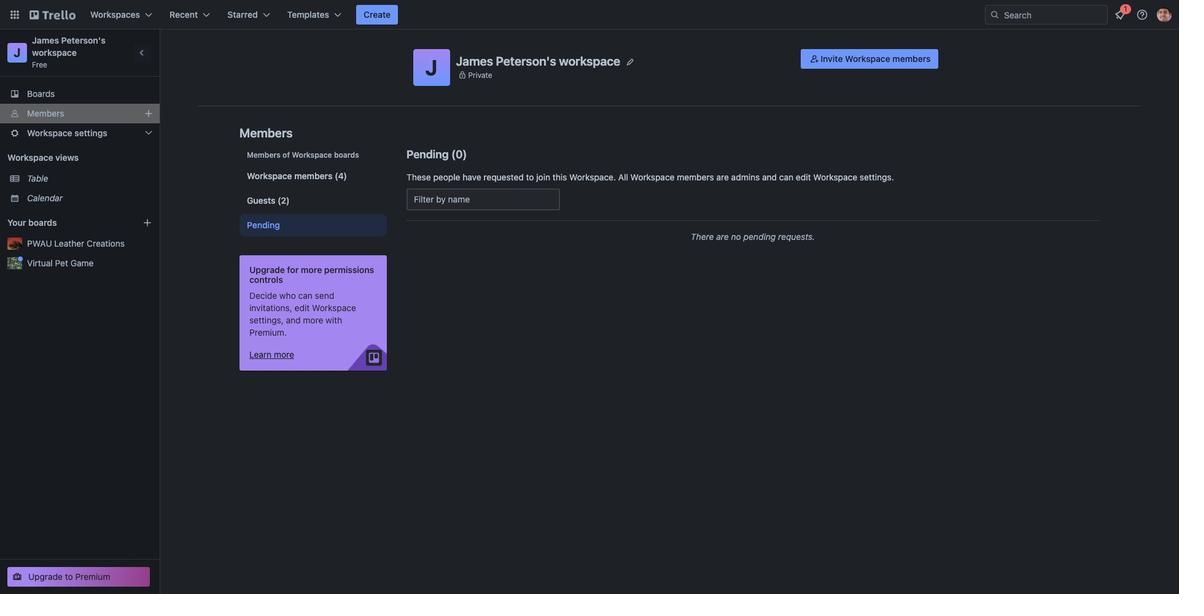 Task type: vqa. For each thing, say whether or not it's contained in the screenshot.
the bottom boards
yes



Task type: describe. For each thing, give the bounding box(es) containing it.
upgrade to premium link
[[7, 568, 150, 587]]

leather
[[54, 238, 84, 249]]

all
[[618, 172, 628, 182]]

1 horizontal spatial to
[[526, 172, 534, 182]]

invite workspace members button
[[801, 49, 938, 69]]

(4)
[[335, 171, 347, 181]]

table
[[27, 173, 48, 184]]

upgrade for upgrade for more permissions controls decide who can send invitations, edit workspace settings, and more with premium.
[[249, 265, 285, 275]]

pwau leather creations
[[27, 238, 125, 249]]

0 vertical spatial members
[[27, 108, 64, 119]]

premium
[[75, 572, 110, 582]]

more inside button
[[274, 349, 294, 360]]

j for j link on the left top of the page
[[14, 45, 21, 60]]

pending link
[[240, 214, 387, 236]]

workspace left settings.
[[813, 172, 858, 182]]

james peterson (jamespeterson93) image
[[1157, 7, 1172, 22]]

settings
[[75, 128, 107, 138]]

learn
[[249, 349, 272, 360]]

workspace navigation collapse icon image
[[134, 44, 151, 61]]

james for james peterson's workspace free
[[32, 35, 59, 45]]

who
[[279, 291, 296, 301]]

requested
[[484, 172, 524, 182]]

members of workspace boards
[[247, 150, 359, 160]]

of
[[283, 150, 290, 160]]

pending inside pending link
[[247, 220, 280, 230]]

2 are from the top
[[716, 232, 729, 242]]

members inside the invite workspace members button
[[893, 53, 931, 64]]

your boards with 2 items element
[[7, 216, 124, 230]]

upgrade to premium
[[28, 572, 110, 582]]

1 horizontal spatial members
[[677, 172, 714, 182]]

workspace settings button
[[0, 123, 160, 143]]

edit inside upgrade for more permissions controls decide who can send invitations, edit workspace settings, and more with premium.
[[295, 303, 310, 313]]

pending
[[744, 232, 776, 242]]

invitations,
[[249, 303, 292, 313]]

peterson's for james peterson's workspace
[[496, 54, 556, 68]]

no
[[731, 232, 741, 242]]

peterson's for james peterson's workspace free
[[61, 35, 106, 45]]

(2)
[[278, 195, 290, 206]]

calendar
[[27, 193, 63, 203]]

have
[[463, 172, 481, 182]]

workspaces
[[90, 9, 140, 20]]

add board image
[[142, 218, 152, 228]]

Filter by name text field
[[407, 189, 560, 211]]

join
[[536, 172, 550, 182]]

1 vertical spatial more
[[303, 315, 323, 326]]

workspace for james peterson's workspace free
[[32, 47, 77, 58]]

workspace settings
[[27, 128, 107, 138]]

recent button
[[162, 5, 218, 25]]

1 vertical spatial to
[[65, 572, 73, 582]]

send
[[315, 291, 334, 301]]

there are no pending requests.
[[691, 232, 815, 242]]

these people have requested to join this workspace. all workspace members are admins and can edit workspace settings.
[[407, 172, 894, 182]]

j for j button
[[425, 55, 438, 80]]

views
[[55, 152, 79, 163]]

and for settings,
[[286, 315, 301, 326]]

0
[[456, 148, 463, 161]]

1 vertical spatial boards
[[28, 217, 57, 228]]

creations
[[87, 238, 125, 249]]

members link
[[0, 104, 160, 123]]

0 vertical spatial can
[[779, 172, 794, 182]]

controls
[[249, 275, 283, 285]]

free
[[32, 60, 47, 69]]

)
[[463, 148, 467, 161]]

pet
[[55, 258, 68, 268]]

primary element
[[0, 0, 1179, 29]]

templates button
[[280, 5, 349, 25]]

workspace inside popup button
[[27, 128, 72, 138]]

0 vertical spatial boards
[[334, 150, 359, 160]]

workspace.
[[569, 172, 616, 182]]

upgrade for more permissions controls decide who can send invitations, edit workspace settings, and more with premium.
[[249, 265, 374, 338]]

table link
[[27, 173, 152, 185]]

upgrade for upgrade to premium
[[28, 572, 63, 582]]

requests.
[[778, 232, 815, 242]]

(
[[451, 148, 456, 161]]

learn more
[[249, 349, 294, 360]]

can inside upgrade for more permissions controls decide who can send invitations, edit workspace settings, and more with premium.
[[298, 291, 313, 301]]

james peterson's workspace
[[456, 54, 620, 68]]



Task type: locate. For each thing, give the bounding box(es) containing it.
people
[[433, 172, 460, 182]]

( 0 )
[[451, 148, 467, 161]]

members
[[893, 53, 931, 64], [294, 171, 333, 181], [677, 172, 714, 182]]

pending up these
[[407, 148, 449, 161]]

j link
[[7, 43, 27, 63]]

0 vertical spatial are
[[716, 172, 729, 182]]

1 are from the top
[[716, 172, 729, 182]]

pending down guests
[[247, 220, 280, 230]]

workspace up the workspace views
[[27, 128, 72, 138]]

1 horizontal spatial workspace
[[559, 54, 620, 68]]

members left of
[[247, 150, 281, 160]]

can right who
[[298, 291, 313, 301]]

and down who
[[286, 315, 301, 326]]

j inside button
[[425, 55, 438, 80]]

workspace down primary element
[[559, 54, 620, 68]]

1 vertical spatial members
[[240, 126, 293, 140]]

0 vertical spatial edit
[[796, 172, 811, 182]]

peterson's
[[61, 35, 106, 45], [496, 54, 556, 68]]

permissions
[[324, 265, 374, 275]]

1 horizontal spatial upgrade
[[249, 265, 285, 275]]

0 horizontal spatial pending
[[247, 220, 280, 230]]

boards up (4)
[[334, 150, 359, 160]]

workspace
[[845, 53, 890, 64], [27, 128, 72, 138], [292, 150, 332, 160], [7, 152, 53, 163], [247, 171, 292, 181], [631, 172, 675, 182], [813, 172, 858, 182], [312, 303, 356, 313]]

james up free
[[32, 35, 59, 45]]

workspace right all at the right of the page
[[631, 172, 675, 182]]

your
[[7, 217, 26, 228]]

j left private
[[425, 55, 438, 80]]

for
[[287, 265, 299, 275]]

open information menu image
[[1136, 9, 1149, 21]]

workspace right of
[[292, 150, 332, 160]]

boards
[[27, 88, 55, 99]]

0 horizontal spatial peterson's
[[61, 35, 106, 45]]

are left admins
[[716, 172, 729, 182]]

invite workspace members
[[821, 53, 931, 64]]

can right admins
[[779, 172, 794, 182]]

1 vertical spatial james
[[456, 54, 493, 68]]

to left "premium"
[[65, 572, 73, 582]]

james up private
[[456, 54, 493, 68]]

and for admins
[[762, 172, 777, 182]]

1 vertical spatial pending
[[247, 220, 280, 230]]

members
[[27, 108, 64, 119], [240, 126, 293, 140], [247, 150, 281, 160]]

workspace right the invite
[[845, 53, 890, 64]]

j
[[14, 45, 21, 60], [425, 55, 438, 80]]

upgrade
[[249, 265, 285, 275], [28, 572, 63, 582]]

james peterson's workspace link
[[32, 35, 108, 58]]

to left join
[[526, 172, 534, 182]]

edit down who
[[295, 303, 310, 313]]

1 horizontal spatial pending
[[407, 148, 449, 161]]

workspace members
[[247, 171, 333, 181]]

pwau
[[27, 238, 52, 249]]

2 vertical spatial members
[[247, 150, 281, 160]]

workspace inside button
[[845, 53, 890, 64]]

0 horizontal spatial edit
[[295, 303, 310, 313]]

0 vertical spatial upgrade
[[249, 265, 285, 275]]

more
[[301, 265, 322, 275], [303, 315, 323, 326], [274, 349, 294, 360]]

upgrade inside upgrade for more permissions controls decide who can send invitations, edit workspace settings, and more with premium.
[[249, 265, 285, 275]]

create
[[364, 9, 391, 20]]

more left "with"
[[303, 315, 323, 326]]

0 vertical spatial peterson's
[[61, 35, 106, 45]]

1 horizontal spatial and
[[762, 172, 777, 182]]

workspace for james peterson's workspace
[[559, 54, 620, 68]]

boards
[[334, 150, 359, 160], [28, 217, 57, 228]]

1 vertical spatial edit
[[295, 303, 310, 313]]

search image
[[990, 10, 1000, 20]]

virtual pet game link
[[27, 257, 152, 270]]

sm image
[[809, 53, 821, 65]]

learn more button
[[249, 349, 294, 361]]

0 vertical spatial james
[[32, 35, 59, 45]]

workspace inside james peterson's workspace free
[[32, 47, 77, 58]]

and right admins
[[762, 172, 777, 182]]

calendar link
[[27, 192, 152, 205]]

boards up pwau
[[28, 217, 57, 228]]

0 horizontal spatial members
[[294, 171, 333, 181]]

starred
[[227, 9, 258, 20]]

members down boards
[[27, 108, 64, 119]]

private
[[468, 70, 492, 80]]

back to home image
[[29, 5, 76, 25]]

1 notification image
[[1113, 7, 1128, 22]]

2 horizontal spatial members
[[893, 53, 931, 64]]

workspace views
[[7, 152, 79, 163]]

0 horizontal spatial can
[[298, 291, 313, 301]]

these
[[407, 172, 431, 182]]

2 vertical spatial more
[[274, 349, 294, 360]]

with
[[326, 315, 342, 326]]

workspaces button
[[83, 5, 160, 25]]

upgrade left "premium"
[[28, 572, 63, 582]]

1 horizontal spatial peterson's
[[496, 54, 556, 68]]

game
[[70, 258, 94, 268]]

more right learn
[[274, 349, 294, 360]]

james for james peterson's workspace
[[456, 54, 493, 68]]

edit
[[796, 172, 811, 182], [295, 303, 310, 313]]

0 vertical spatial pending
[[407, 148, 449, 161]]

premium.
[[249, 327, 287, 338]]

james
[[32, 35, 59, 45], [456, 54, 493, 68]]

1 horizontal spatial boards
[[334, 150, 359, 160]]

j left james peterson's workspace free
[[14, 45, 21, 60]]

0 horizontal spatial and
[[286, 315, 301, 326]]

0 vertical spatial to
[[526, 172, 534, 182]]

workspace up table
[[7, 152, 53, 163]]

virtual pet game
[[27, 258, 94, 268]]

settings,
[[249, 315, 284, 326]]

upgrade inside upgrade to premium link
[[28, 572, 63, 582]]

pending
[[407, 148, 449, 161], [247, 220, 280, 230]]

1 horizontal spatial j
[[425, 55, 438, 80]]

0 vertical spatial more
[[301, 265, 322, 275]]

1 vertical spatial upgrade
[[28, 572, 63, 582]]

edit right admins
[[796, 172, 811, 182]]

settings.
[[860, 172, 894, 182]]

1 horizontal spatial edit
[[796, 172, 811, 182]]

0 horizontal spatial workspace
[[32, 47, 77, 58]]

0 horizontal spatial to
[[65, 572, 73, 582]]

starred button
[[220, 5, 277, 25]]

this
[[553, 172, 567, 182]]

0 vertical spatial and
[[762, 172, 777, 182]]

workspace up guests
[[247, 171, 292, 181]]

0 horizontal spatial james
[[32, 35, 59, 45]]

0 horizontal spatial boards
[[28, 217, 57, 228]]

Search field
[[1000, 6, 1107, 24]]

there
[[691, 232, 714, 242]]

j button
[[413, 49, 450, 86]]

are left no
[[716, 232, 729, 242]]

workspace inside upgrade for more permissions controls decide who can send invitations, edit workspace settings, and more with premium.
[[312, 303, 356, 313]]

peterson's inside james peterson's workspace free
[[61, 35, 106, 45]]

1 vertical spatial peterson's
[[496, 54, 556, 68]]

to
[[526, 172, 534, 182], [65, 572, 73, 582]]

more right for
[[301, 265, 322, 275]]

templates
[[287, 9, 329, 20]]

1 horizontal spatial can
[[779, 172, 794, 182]]

invite
[[821, 53, 843, 64]]

admins
[[731, 172, 760, 182]]

create button
[[356, 5, 398, 25]]

james peterson's workspace free
[[32, 35, 108, 69]]

1 vertical spatial are
[[716, 232, 729, 242]]

recent
[[170, 9, 198, 20]]

workspace up "with"
[[312, 303, 356, 313]]

decide
[[249, 291, 277, 301]]

workspace up free
[[32, 47, 77, 58]]

are
[[716, 172, 729, 182], [716, 232, 729, 242]]

and
[[762, 172, 777, 182], [286, 315, 301, 326]]

1 vertical spatial can
[[298, 291, 313, 301]]

0 horizontal spatial j
[[14, 45, 21, 60]]

and inside upgrade for more permissions controls decide who can send invitations, edit workspace settings, and more with premium.
[[286, 315, 301, 326]]

your boards
[[7, 217, 57, 228]]

members up of
[[240, 126, 293, 140]]

1 horizontal spatial james
[[456, 54, 493, 68]]

pwau leather creations link
[[27, 238, 152, 250]]

1 vertical spatial and
[[286, 315, 301, 326]]

boards link
[[0, 84, 160, 104]]

guests
[[247, 195, 275, 206]]

upgrade left for
[[249, 265, 285, 275]]

0 horizontal spatial upgrade
[[28, 572, 63, 582]]

james inside james peterson's workspace free
[[32, 35, 59, 45]]

can
[[779, 172, 794, 182], [298, 291, 313, 301]]

virtual
[[27, 258, 53, 268]]



